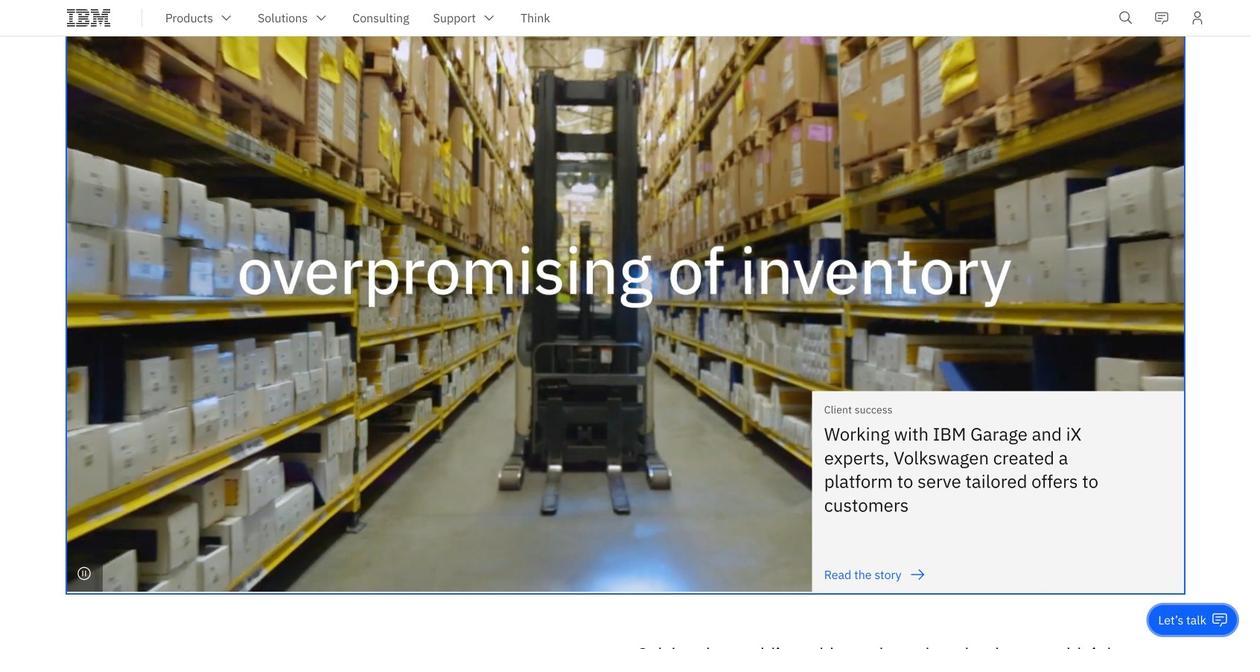 Task type: vqa. For each thing, say whether or not it's contained in the screenshot.
Let's talk 'element'
yes



Task type: locate. For each thing, give the bounding box(es) containing it.
let's talk element
[[1159, 612, 1207, 629]]



